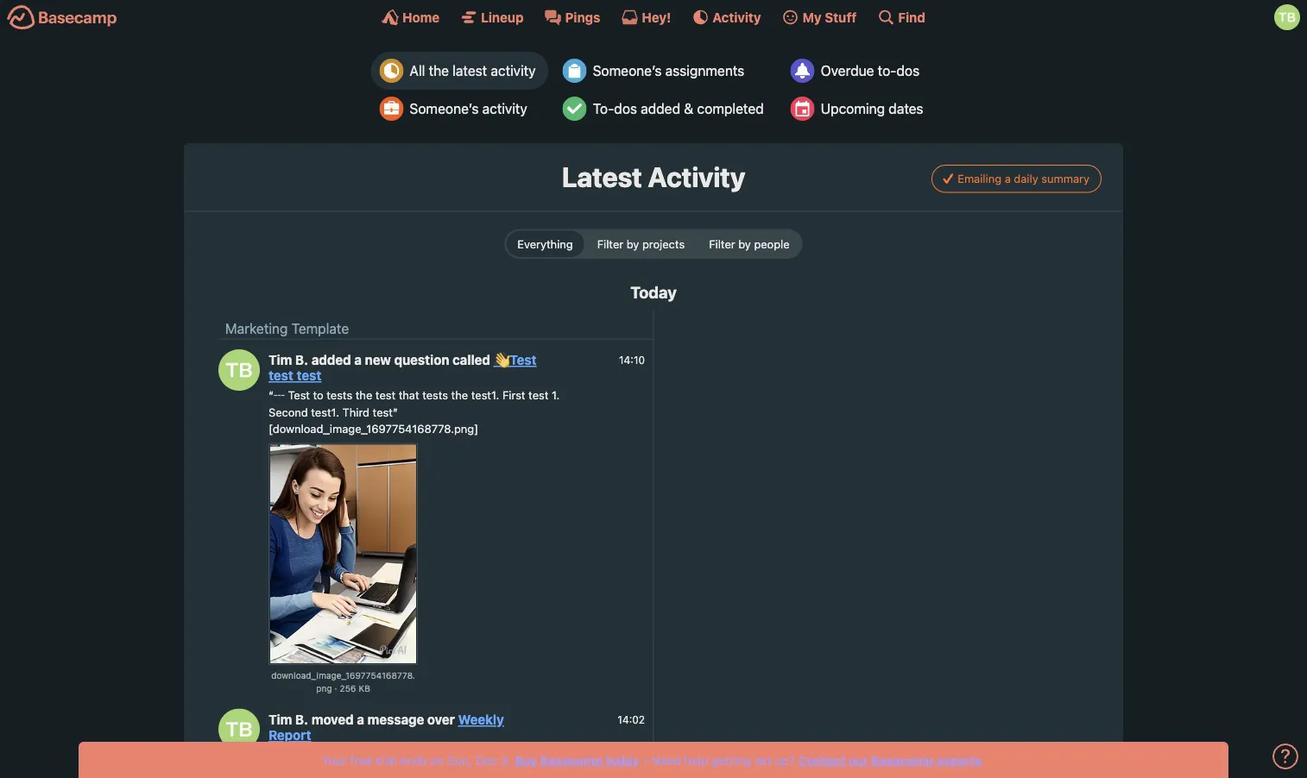 Task type: locate. For each thing, give the bounding box(es) containing it.
to-
[[878, 63, 896, 79]]

[download_image_1697754168778.png]
[[268, 423, 478, 436]]

14:02 element
[[618, 714, 645, 726]]

test
[[268, 368, 293, 383], [297, 368, 321, 383], [375, 389, 395, 402]]

added
[[641, 101, 680, 117], [311, 353, 351, 368]]

marketing template link
[[225, 320, 349, 337]]

summary
[[1041, 172, 1089, 185]]

0 vertical spatial tim
[[268, 353, 292, 368]]

find button
[[877, 9, 925, 26]]

2 horizontal spatial the
[[451, 389, 468, 402]]

0 horizontal spatial basecamp
[[541, 754, 602, 768]]

1 by from the left
[[627, 237, 639, 250]]

b. down marketing template
[[295, 353, 308, 368]]

2 horizontal spatial test
[[375, 389, 395, 402]]

Everything submit
[[506, 231, 584, 257]]

1 b. from the top
[[295, 353, 308, 368]]

256
[[340, 684, 356, 694]]

template
[[291, 320, 349, 337]]

0 horizontal spatial added
[[311, 353, 351, 368]]

test right the '👋'
[[510, 353, 537, 368]]

buy
[[515, 754, 538, 768]]

test"
[[373, 406, 398, 419]]

2 by from the left
[[738, 237, 751, 250]]

0 horizontal spatial the
[[355, 389, 372, 402]]

message down report
[[294, 749, 340, 762]]

test up second
[[297, 368, 321, 383]]

lineup
[[481, 9, 524, 25]]

weekly report
[[268, 713, 504, 743]]

b. for added
[[295, 353, 308, 368]]

added for &
[[641, 101, 680, 117]]

1 vertical spatial tim
[[268, 713, 292, 728]]

upcoming
[[821, 101, 885, 117]]

test up second
[[288, 389, 310, 402]]

0 horizontal spatial test1.
[[311, 406, 339, 419]]

1 horizontal spatial message
[[367, 713, 424, 728]]

tests right that
[[422, 389, 448, 402]]

1 horizontal spatial added
[[641, 101, 680, 117]]

test inside "┄ test to tests the test that tests the test1. first test 1. second test1. third test" [download_image_1697754168778.png]
[[375, 389, 395, 402]]

test1.
[[471, 389, 499, 402], [311, 406, 339, 419]]

someone's down all the latest activity link
[[410, 101, 479, 117]]

test up "┄
[[268, 368, 293, 383]]

a
[[1005, 172, 1011, 185], [354, 353, 362, 368], [357, 713, 364, 728], [444, 749, 450, 762]]

help
[[684, 754, 708, 768]]

filter left the people
[[709, 237, 735, 250]]

1 tim from the top
[[268, 353, 292, 368]]

lineup link
[[460, 9, 524, 26]]

marketing template
[[225, 320, 349, 337]]

0 horizontal spatial test
[[288, 389, 310, 402]]

basecamp right buy
[[541, 754, 602, 768]]

test
[[510, 353, 537, 368], [288, 389, 310, 402]]

pings
[[565, 9, 600, 25]]

message up the will
[[367, 713, 424, 728]]

👋
[[493, 353, 506, 368]]

to right "┄
[[313, 389, 324, 402]]

Filter by people submit
[[698, 231, 801, 257]]

overdue
[[821, 63, 874, 79]]

dates
[[889, 101, 923, 117]]

tim burton image
[[1274, 4, 1300, 30], [218, 709, 260, 751]]

a left new
[[354, 353, 362, 368]]

getting started
[[660, 758, 757, 774]]

questions
[[519, 749, 570, 762]]

tim burton image
[[218, 349, 260, 391]]

2 basecamp from the left
[[872, 754, 933, 768]]

activity right latest
[[491, 63, 536, 79]]

a right moved
[[357, 713, 364, 728]]

assignment image
[[563, 59, 587, 83]]

someone's
[[593, 63, 662, 79], [410, 101, 479, 117]]

dos
[[896, 63, 920, 79], [614, 101, 637, 117]]

1 vertical spatial tim burton image
[[218, 709, 260, 751]]

1 vertical spatial someone's
[[410, 101, 479, 117]]

1 horizontal spatial to
[[484, 749, 495, 762]]

0 horizontal spatial dos
[[614, 101, 637, 117]]

test for "┄
[[288, 389, 310, 402]]

0 vertical spatial tim burton image
[[1274, 4, 1300, 30]]

someone's up to-
[[593, 63, 662, 79]]

1 horizontal spatial dos
[[896, 63, 920, 79]]

activity inside main element
[[712, 9, 761, 25]]

1 vertical spatial b.
[[295, 713, 308, 728]]

need
[[651, 754, 681, 768]]

my stuff button
[[782, 9, 857, 26]]

by left the people
[[738, 237, 751, 250]]

marketing
[[225, 320, 288, 337]]

basecamp right the our
[[872, 754, 933, 768]]

0 horizontal spatial someone's
[[410, 101, 479, 117]]

to left the ask
[[484, 749, 495, 762]]

1 horizontal spatial filter
[[709, 237, 735, 250]]

the right all
[[429, 63, 449, 79]]

by
[[627, 237, 639, 250], [738, 237, 751, 250]]

activity report image
[[379, 59, 404, 83]]

hey!
[[642, 9, 671, 25]]

activity link
[[692, 9, 761, 26]]

0 horizontal spatial test
[[268, 368, 293, 383]]

0 horizontal spatial by
[[627, 237, 639, 250]]

everything
[[517, 237, 573, 250]]

1 vertical spatial test
[[288, 389, 310, 402]]

test1. left third
[[311, 406, 339, 419]]

by for projects
[[627, 237, 639, 250]]

emailing a daily summary button
[[931, 165, 1102, 193]]

activity down all the latest activity
[[482, 101, 527, 117]]

2 filter from the left
[[709, 237, 735, 250]]

activity up assignments
[[712, 9, 761, 25]]

1 horizontal spatial tests
[[422, 389, 448, 402]]

dos right todo icon
[[614, 101, 637, 117]]

over
[[427, 713, 455, 728]]

1 horizontal spatial basecamp
[[872, 754, 933, 768]]

completed
[[697, 101, 764, 117]]

zoom download_image_1697754168778.png image
[[270, 445, 416, 664]]

the up third
[[355, 389, 372, 402]]

to
[[313, 389, 324, 402], [484, 749, 495, 762]]

serve
[[397, 749, 426, 762]]

1 vertical spatial message
[[294, 749, 340, 762]]

on
[[430, 754, 444, 768]]

this
[[268, 749, 291, 762]]

activity
[[491, 63, 536, 79], [482, 101, 527, 117]]

0 vertical spatial b.
[[295, 353, 308, 368]]

14:02
[[618, 714, 645, 726]]

1 horizontal spatial test
[[510, 353, 537, 368]]

activity down &
[[648, 161, 745, 193]]

2 b. from the top
[[295, 713, 308, 728]]

0 vertical spatial someone's
[[593, 63, 662, 79]]

kb
[[359, 684, 370, 694]]

tim b. added a new question called
[[268, 353, 493, 368]]

0 vertical spatial test1.
[[471, 389, 499, 402]]

people
[[754, 237, 790, 250]]

1 vertical spatial to
[[484, 749, 495, 762]]

0 horizontal spatial tests
[[327, 389, 352, 402]]

filter by projects
[[597, 237, 685, 250]]

1 filter from the left
[[597, 237, 623, 250]]

filter
[[597, 237, 623, 250], [709, 237, 735, 250]]

a inside button
[[1005, 172, 1011, 185]]

test for 👋
[[510, 353, 537, 368]]

basecamp
[[541, 754, 602, 768], [872, 754, 933, 768]]

stuff
[[825, 9, 857, 25]]

new
[[365, 353, 391, 368]]

filter left projects
[[597, 237, 623, 250]]

tests up third
[[327, 389, 352, 402]]

1 horizontal spatial the
[[429, 63, 449, 79]]

a left daily
[[1005, 172, 1011, 185]]

started
[[710, 758, 757, 774]]

1 vertical spatial added
[[311, 353, 351, 368]]

the
[[429, 63, 449, 79], [355, 389, 372, 402], [451, 389, 468, 402]]

1 vertical spatial activity
[[482, 101, 527, 117]]

1 horizontal spatial test1.
[[471, 389, 499, 402]]

activity
[[712, 9, 761, 25], [648, 161, 745, 193]]

b. up report
[[295, 713, 308, 728]]

someone's assignments
[[593, 63, 744, 79]]

filter for filter by projects
[[597, 237, 623, 250]]

someone's for someone's activity
[[410, 101, 479, 117]]

added down template
[[311, 353, 351, 368]]

0 vertical spatial activity
[[712, 9, 761, 25]]

0 horizontal spatial to
[[313, 389, 324, 402]]

emailing a daily summary
[[958, 172, 1089, 185]]

tim up report
[[268, 713, 292, 728]]

test up "test""
[[375, 389, 395, 402]]

test inside '👋 test test test'
[[510, 353, 537, 368]]

1 horizontal spatial someone's
[[593, 63, 662, 79]]

tim for tim b. added a new question called
[[268, 353, 292, 368]]

2 tim from the top
[[268, 713, 292, 728]]

the down called
[[451, 389, 468, 402]]

0 vertical spatial added
[[641, 101, 680, 117]]

question
[[394, 353, 449, 368]]

by left projects
[[627, 237, 639, 250]]

message
[[367, 713, 424, 728], [294, 749, 340, 762]]

dos up the "dates"
[[896, 63, 920, 79]]

tim down marketing template
[[268, 353, 292, 368]]

your
[[322, 754, 347, 768]]

test inside "┄ test to tests the test that tests the test1. first test 1. second test1. third test" [download_image_1697754168778.png]
[[288, 389, 310, 402]]

to inside "┄ test to tests the test that tests the test1. first test 1. second test1. third test" [download_image_1697754168778.png]
[[313, 389, 324, 402]]

0 vertical spatial test
[[510, 353, 537, 368]]

0 horizontal spatial filter
[[597, 237, 623, 250]]

1 horizontal spatial by
[[738, 237, 751, 250]]

test1. left first
[[471, 389, 499, 402]]

someone's for someone's assignments
[[593, 63, 662, 79]]

someone's activity
[[410, 101, 527, 117]]

added left &
[[641, 101, 680, 117]]

filter by people
[[709, 237, 790, 250]]

0 vertical spatial to
[[313, 389, 324, 402]]

1 vertical spatial activity
[[648, 161, 745, 193]]

tim for tim b. moved a message  over
[[268, 713, 292, 728]]



Task type: vqa. For each thing, say whether or not it's contained in the screenshot.
Nicole Katz image
no



Task type: describe. For each thing, give the bounding box(es) containing it.
overdue to-dos
[[821, 63, 920, 79]]

dec
[[476, 754, 498, 768]]

assignments
[[665, 63, 744, 79]]

tim b. moved a message  over
[[268, 713, 458, 728]]

latest
[[562, 161, 642, 193]]

1 basecamp from the left
[[541, 754, 602, 768]]

test 1.
[[528, 389, 560, 402]]

ask
[[498, 749, 516, 762]]

to-
[[593, 101, 614, 117]]

.
[[982, 754, 985, 768]]

contact our basecamp experts link
[[798, 754, 982, 768]]

trial
[[376, 754, 397, 768]]

Filter by projects submit
[[586, 231, 696, 257]]

your free trial ends on sun, dec  3. buy basecamp today • need help getting set up? contact our basecamp experts .
[[322, 754, 985, 768]]

daily
[[1014, 172, 1038, 185]]

that
[[399, 389, 419, 402]]

all
[[410, 63, 425, 79]]

0 vertical spatial activity
[[491, 63, 536, 79]]

find
[[898, 9, 925, 25]]

this message board will serve as a place to ask questions
[[268, 749, 570, 762]]

14:10
[[619, 354, 645, 366]]

experts
[[936, 754, 982, 768]]

reports image
[[790, 59, 815, 83]]

1 tests from the left
[[327, 389, 352, 402]]

emailing
[[958, 172, 1001, 185]]

latest
[[453, 63, 487, 79]]

my
[[802, 9, 822, 25]]

added for a
[[311, 353, 351, 368]]

pings button
[[544, 9, 600, 26]]

overdue to-dos link
[[782, 52, 936, 90]]

by for people
[[738, 237, 751, 250]]

3.
[[501, 754, 511, 768]]

latest activity
[[562, 161, 745, 193]]

set
[[754, 754, 772, 768]]

upcoming dates
[[821, 101, 923, 117]]

b. for moved
[[295, 713, 308, 728]]

third
[[342, 406, 370, 419]]

switch accounts image
[[7, 4, 117, 31]]

buy basecamp today link
[[515, 754, 639, 768]]

"┄ test to tests the test that tests the test1. first test 1. second test1. third test" [download_image_1697754168778.png]
[[268, 389, 560, 436]]

someone's assignments link
[[554, 52, 777, 90]]

1 horizontal spatial tim burton image
[[1274, 4, 1300, 30]]

download_image_1697754168778. png
[[271, 671, 415, 694]]

png
[[316, 684, 332, 694]]

getting started link
[[660, 758, 757, 774]]

256 kb
[[340, 684, 370, 694]]

all the latest activity
[[410, 63, 536, 79]]

contact
[[798, 754, 846, 768]]

👋 test test test link
[[268, 353, 537, 383]]

1 vertical spatial dos
[[614, 101, 637, 117]]

filter for filter by people
[[709, 237, 735, 250]]

0 horizontal spatial tim burton image
[[218, 709, 260, 751]]

to-dos added & completed link
[[554, 90, 777, 128]]

upcoming dates link
[[782, 90, 936, 128]]

will
[[377, 749, 394, 762]]

report
[[268, 728, 311, 743]]

getting
[[711, 754, 751, 768]]

today
[[605, 754, 639, 768]]

home
[[402, 9, 440, 25]]

a right as
[[444, 749, 450, 762]]

free
[[350, 754, 372, 768]]

board
[[344, 749, 374, 762]]

called
[[452, 353, 490, 368]]

today
[[630, 283, 677, 302]]

schedule image
[[790, 97, 815, 121]]

all the latest activity link
[[371, 52, 549, 90]]

main element
[[0, 0, 1307, 34]]

14:10 element
[[619, 354, 645, 366]]

our
[[849, 754, 869, 768]]

filter activity group
[[504, 229, 803, 259]]

weekly
[[458, 713, 504, 728]]

👋 test test test
[[268, 353, 537, 383]]

"┄
[[268, 389, 285, 402]]

1 horizontal spatial test
[[297, 368, 321, 383]]

getting
[[660, 758, 707, 774]]

hey! button
[[621, 9, 671, 26]]

projects
[[642, 237, 685, 250]]

my stuff
[[802, 9, 857, 25]]

home link
[[382, 9, 440, 26]]

0 vertical spatial message
[[367, 713, 424, 728]]

download_image_1697754168778.
[[271, 671, 415, 681]]

first
[[502, 389, 525, 402]]

person report image
[[379, 97, 404, 121]]

up?
[[775, 754, 795, 768]]

to-dos added & completed
[[593, 101, 764, 117]]

place
[[453, 749, 481, 762]]

2 tests from the left
[[422, 389, 448, 402]]

weekly report link
[[268, 713, 504, 743]]

0 vertical spatial dos
[[896, 63, 920, 79]]

todo image
[[563, 97, 587, 121]]

•
[[642, 754, 648, 768]]

second
[[268, 406, 308, 419]]

ends
[[400, 754, 427, 768]]

1 vertical spatial test1.
[[311, 406, 339, 419]]

&
[[684, 101, 693, 117]]

someone's activity link
[[371, 90, 549, 128]]

0 horizontal spatial message
[[294, 749, 340, 762]]



